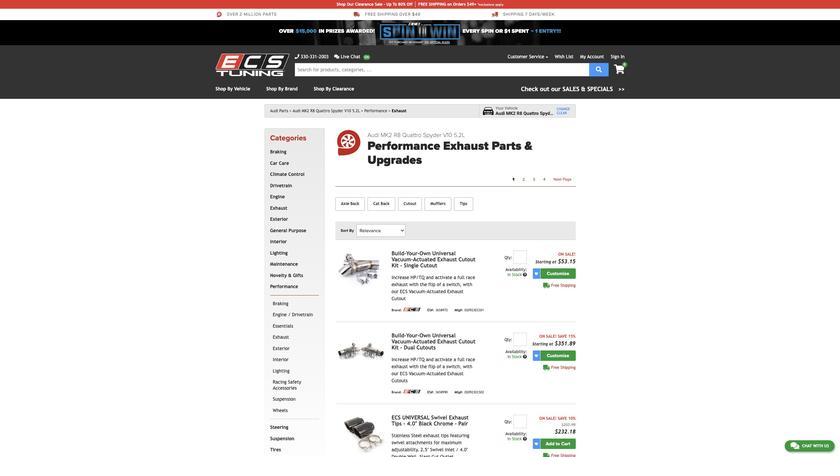 Task type: locate. For each thing, give the bounding box(es) containing it.
2 and from the top
[[426, 357, 434, 363]]

2 availability: from the top
[[506, 350, 527, 355]]

0 horizontal spatial &
[[288, 273, 292, 279]]

exhaust inside increase hp/tq and activate a full race exhaust with the flip of a switch, with our ecs vacuum-actuated exhaust cutout
[[392, 282, 408, 288]]

1 vertical spatial brand:
[[392, 391, 402, 395]]

swivel up cut
[[431, 448, 444, 453]]

ecs up the stainless
[[392, 415, 401, 422]]

flip down build-your-own universal vacuum-actuated exhaust cutout kit - single cutout link
[[429, 282, 436, 288]]

exhaust for dual
[[392, 365, 408, 370]]

3 availability: from the top
[[506, 432, 527, 437]]

activate inside increase hp/tq and activate a full race exhaust with the flip of a switch, with our ecs vacuum-actuated exhaust cutouts
[[435, 357, 453, 363]]

engine link
[[269, 192, 318, 203]]

spyder inside audi mk2 r8 quattro spyder v10 5.2l performance exhaust parts & upgrades
[[423, 132, 442, 139]]

activate down the build-your-own universal vacuum-actuated exhaust cutout kit - dual cutouts
[[435, 357, 453, 363]]

2 vertical spatial sale!
[[547, 417, 557, 422]]

build- inside build-your-own universal vacuum-actuated exhaust cutout kit - single cutout
[[392, 251, 407, 257]]

2 save from the top
[[558, 417, 567, 422]]

1 horizontal spatial clearance
[[355, 2, 374, 7]]

flip inside increase hp/tq and activate a full race exhaust with the flip of a switch, with our ecs vacuum-actuated exhaust cutout
[[429, 282, 436, 288]]

lighting link up safety
[[272, 366, 318, 377]]

full for build-your-own universal vacuum-actuated exhaust cutout kit - dual cutouts
[[458, 357, 465, 363]]

4.0" right 'inlet'
[[460, 448, 468, 453]]

hp/tq for dual
[[411, 357, 425, 363]]

2 qty: from the top
[[505, 338, 513, 343]]

free shipping
[[552, 284, 576, 288], [552, 366, 576, 371]]

/ up essentials link
[[288, 313, 291, 318]]

0 vertical spatial our
[[392, 289, 399, 295]]

es#2986537 - 003358ecs03a02kt - ecs universal swivel exhaust tips - 4.0" black chrome - pair - stainless steel exhaust tips featuring swivel attachments for maximum adjustability. 2.5" swivel inlet / 4.0" double wall, slant cut outlet - ecs - audi bmw volkswagen mercedes benz mini porsche image
[[336, 416, 387, 454]]

suspension link
[[272, 394, 318, 406], [269, 434, 318, 445]]

qty: for build-your-own universal vacuum-actuated exhaust cutout kit - single cutout
[[505, 256, 513, 260]]

1 horizontal spatial over
[[279, 28, 294, 35]]

universal for cutout
[[433, 251, 456, 257]]

dual
[[404, 345, 415, 351]]

2 vertical spatial availability:
[[506, 432, 527, 437]]

save for at
[[558, 335, 567, 339]]

2 brand: from the top
[[392, 391, 402, 395]]

1 vertical spatial /
[[456, 448, 459, 453]]

add to wish list image
[[535, 272, 539, 276]]

actuated inside increase hp/tq and activate a full race exhaust with the flip of a switch, with our ecs vacuum-actuated exhaust cutouts
[[427, 372, 446, 377]]

0 vertical spatial save
[[558, 335, 567, 339]]

$257.99
[[562, 423, 576, 428]]

1 horizontal spatial v10
[[443, 132, 453, 139]]

2 switch, from the top
[[447, 365, 462, 370]]

5.2l inside audi mk2 r8 quattro spyder v10 5.2l performance exhaust parts & upgrades
[[454, 132, 465, 139]]

exterior down essentials at the bottom of page
[[273, 346, 290, 352]]

0 vertical spatial ecs
[[400, 289, 408, 295]]

& for specials
[[582, 86, 586, 93]]

full inside increase hp/tq and activate a full race exhaust with the flip of a switch, with our ecs vacuum-actuated exhaust cutout
[[458, 275, 465, 281]]

question circle image
[[523, 273, 527, 277], [523, 438, 527, 442]]

0 vertical spatial switch,
[[447, 282, 462, 288]]

comments image
[[791, 442, 800, 450]]

1 vertical spatial customize link
[[541, 351, 576, 362]]

0 vertical spatial full
[[458, 275, 465, 281]]

None number field
[[514, 251, 527, 265], [514, 333, 527, 347], [514, 416, 527, 429], [514, 251, 527, 265], [514, 333, 527, 347], [514, 416, 527, 429]]

1 universal from the top
[[433, 251, 456, 257]]

0 horizontal spatial cutouts
[[392, 379, 408, 384]]

0 horizontal spatial mk2
[[302, 109, 309, 113]]

chat right comments image
[[803, 444, 813, 449]]

shipping for $53.15
[[561, 284, 576, 288]]

next page link
[[550, 175, 576, 184]]

your- up the dual
[[407, 333, 420, 339]]

increase for dual
[[392, 357, 409, 363]]

my account link
[[581, 54, 605, 59]]

audi right "audi parts" link at left
[[293, 109, 301, 113]]

flip for cutout
[[429, 282, 436, 288]]

free ship ping on orders $49+ *exclusions apply
[[419, 2, 504, 7]]

2 add to wish list image from the top
[[535, 443, 539, 446]]

performance subcategories element
[[270, 296, 319, 420]]

starting up add to wish list icon
[[536, 260, 551, 265]]

suspension inside performance subcategories element
[[273, 397, 296, 403]]

own inside the build-your-own universal vacuum-actuated exhaust cutout kit - dual cutouts
[[420, 333, 431, 339]]

braking link up engine / drivetrain
[[272, 299, 318, 310]]

a up the "3658972"
[[443, 282, 445, 288]]

suspension down 'steering'
[[270, 437, 295, 442]]

tips link
[[454, 198, 473, 211]]

switch, up 3658990
[[447, 365, 462, 370]]

increase hp/tq and activate a full race exhaust with the flip of a switch, with our ecs vacuum-actuated exhaust cutouts
[[392, 357, 476, 384]]

free down the shop our clearance sale - up to 80% off
[[365, 12, 376, 17]]

your- up single on the bottom of the page
[[407, 251, 420, 257]]

sale! inside on sale!                         save 15% starting at $351.89
[[547, 335, 557, 339]]

5.2l for audi mk2 r8 quattro spyder v10 5.2l
[[353, 109, 360, 113]]

r8
[[311, 109, 315, 113], [517, 111, 523, 116], [394, 132, 401, 139]]

over $15,000 in prizes
[[279, 28, 345, 35]]

audi mk2 r8 quattro spyder v10 5.2l
[[293, 109, 360, 113]]

the down build-your-own universal vacuum-actuated exhaust cutout kit - single cutout link
[[420, 282, 427, 288]]

- left pair
[[455, 421, 457, 428]]

mfg#: for build-your-own universal vacuum-actuated exhaust cutout kit - dual cutouts
[[455, 391, 464, 395]]

increase inside increase hp/tq and activate a full race exhaust with the flip of a switch, with our ecs vacuum-actuated exhaust cutouts
[[392, 357, 409, 363]]

kit inside the build-your-own universal vacuum-actuated exhaust cutout kit - dual cutouts
[[392, 345, 399, 351]]

over
[[400, 12, 411, 17]]

suspension down accessories
[[273, 397, 296, 403]]

v10 inside audi mk2 r8 quattro spyder v10 5.2l performance exhaust parts & upgrades
[[443, 132, 453, 139]]

1 vertical spatial and
[[426, 357, 434, 363]]

1 stock from the top
[[512, 273, 522, 278]]

2 vertical spatial performance
[[270, 284, 298, 290]]

-
[[384, 2, 386, 7], [401, 263, 403, 269], [401, 345, 403, 351], [404, 421, 406, 428], [455, 421, 457, 428]]

1 your- from the top
[[407, 251, 420, 257]]

lighting for bottommost the 'lighting' link
[[273, 369, 290, 374]]

sale! up $53.15
[[566, 252, 576, 257]]

1 vertical spatial universal
[[433, 333, 456, 339]]

customer
[[508, 54, 528, 59]]

2 universal from the top
[[433, 333, 456, 339]]

2 es#: from the top
[[428, 391, 435, 395]]

1 vertical spatial interior link
[[272, 355, 318, 366]]

2 build- from the top
[[392, 333, 407, 339]]

1 vertical spatial braking link
[[272, 299, 318, 310]]

by
[[228, 86, 233, 92], [279, 86, 284, 92], [326, 86, 331, 92], [349, 229, 354, 233]]

2 in stock from the top
[[508, 355, 523, 360]]

1 activate from the top
[[435, 275, 453, 281]]

lighting up racing
[[273, 369, 290, 374]]

0 vertical spatial exhaust
[[392, 282, 408, 288]]

0 vertical spatial brand:
[[392, 309, 402, 312]]

engine inside "link"
[[270, 194, 285, 200]]

tires link
[[269, 445, 318, 456]]

over for over 2 million parts
[[227, 12, 239, 17]]

1 save from the top
[[558, 335, 567, 339]]

2 horizontal spatial spyder
[[540, 111, 555, 116]]

3658990
[[436, 391, 448, 395]]

1 vertical spatial performance
[[368, 139, 441, 153]]

0 horizontal spatial quattro
[[316, 109, 330, 113]]

save
[[558, 335, 567, 339], [558, 417, 567, 422]]

2 stock from the top
[[512, 355, 522, 360]]

switch, inside increase hp/tq and activate a full race exhaust with the flip of a switch, with our ecs vacuum-actuated exhaust cutout
[[447, 282, 462, 288]]

r8 for audi mk2 r8 quattro spyder v10 5.2l performance exhaust parts & upgrades
[[394, 132, 401, 139]]

add to wish list image right question circle image at the bottom right of page
[[535, 355, 539, 358]]

free for build-your-own universal vacuum-actuated exhaust cutout kit - single cutout
[[552, 284, 560, 288]]

1 horizontal spatial /
[[456, 448, 459, 453]]

actuated inside build-your-own universal vacuum-actuated exhaust cutout kit - single cutout
[[413, 257, 436, 263]]

0 vertical spatial swivel
[[432, 415, 448, 422]]

cutouts inside the build-your-own universal vacuum-actuated exhaust cutout kit - dual cutouts
[[417, 345, 436, 351]]

add to wish list image left the add at the right bottom
[[535, 443, 539, 446]]

0 vertical spatial 4.0"
[[407, 421, 417, 428]]

the
[[420, 282, 427, 288], [420, 365, 427, 370]]

shipping left 7
[[504, 12, 524, 17]]

exterior up general
[[270, 217, 288, 222]]

my
[[581, 54, 586, 59]]

add to wish list image
[[535, 355, 539, 358], [535, 443, 539, 446]]

330-331-2003 link
[[295, 53, 329, 60]]

0 horizontal spatial /
[[288, 313, 291, 318]]

/ right 'inlet'
[[456, 448, 459, 453]]

universal inside the build-your-own universal vacuum-actuated exhaust cutout kit - dual cutouts
[[433, 333, 456, 339]]

0 vertical spatial braking
[[270, 149, 287, 155]]

0 vertical spatial at
[[553, 260, 557, 265]]

braking link
[[269, 147, 318, 158], [272, 299, 318, 310]]

hp/tq for single
[[411, 275, 425, 281]]

- inside build-your-own universal vacuum-actuated exhaust cutout kit - single cutout
[[401, 263, 403, 269]]

vehicle down ecs tuning image
[[234, 86, 250, 92]]

own inside build-your-own universal vacuum-actuated exhaust cutout kit - single cutout
[[420, 251, 431, 257]]

save up $351.89
[[558, 335, 567, 339]]

0 horizontal spatial 2
[[240, 12, 243, 17]]

0 vertical spatial race
[[466, 275, 476, 281]]

at left $351.89
[[549, 342, 554, 347]]

hp/tq
[[411, 275, 425, 281], [411, 357, 425, 363]]

0 vertical spatial on
[[559, 252, 564, 257]]

2 horizontal spatial r8
[[517, 111, 523, 116]]

0 vertical spatial tips
[[460, 202, 468, 207]]

kit for build-your-own universal vacuum-actuated exhaust cutout kit - dual cutouts
[[392, 345, 399, 351]]

cutouts inside increase hp/tq and activate a full race exhaust with the flip of a switch, with our ecs vacuum-actuated exhaust cutouts
[[392, 379, 408, 384]]

interior inside performance subcategories element
[[273, 358, 289, 363]]

& for gifts
[[288, 273, 292, 279]]

chat with us link
[[785, 441, 835, 452]]

by for vehicle
[[228, 86, 233, 92]]

full down build-your-own universal vacuum-actuated exhaust cutout kit - single cutout
[[458, 275, 465, 281]]

activate down build-your-own universal vacuum-actuated exhaust cutout kit - single cutout
[[435, 275, 453, 281]]

lighting link
[[269, 248, 318, 259], [272, 366, 318, 377]]

racing safety accessories
[[273, 380, 301, 391]]

1 right =
[[536, 28, 538, 35]]

1 mfg#: from the top
[[455, 309, 464, 312]]

2 increase from the top
[[392, 357, 409, 363]]

by for brand
[[279, 86, 284, 92]]

- left the dual
[[401, 345, 403, 351]]

shipping inside shipping 7 days/week "link"
[[504, 12, 524, 17]]

audi mk2 r8 quattro spyder v10 5.2l link
[[293, 109, 363, 113]]

4.0" inside stainless steel exhaust tips featuring swivel attachments for maximum adjustability. 2.5" swivel inlet / 4.0" double wall, slant cut outlet
[[460, 448, 468, 453]]

1 horizontal spatial parts
[[492, 139, 522, 153]]

0 vertical spatial of
[[437, 282, 441, 288]]

2 vertical spatial free
[[552, 366, 560, 371]]

1 the from the top
[[420, 282, 427, 288]]

1 vertical spatial our
[[392, 372, 399, 377]]

on up $53.15
[[559, 252, 564, 257]]

2 race from the top
[[466, 357, 476, 363]]

2 inside the over 2 million parts link
[[240, 12, 243, 17]]

1 horizontal spatial 2
[[523, 177, 525, 182]]

1 own from the top
[[420, 251, 431, 257]]

general purpose
[[270, 228, 307, 234]]

es#: for cutout
[[428, 309, 435, 312]]

1 hp/tq from the top
[[411, 275, 425, 281]]

lighting inside performance subcategories element
[[273, 369, 290, 374]]

parts inside audi mk2 r8 quattro spyder v10 5.2l performance exhaust parts & upgrades
[[492, 139, 522, 153]]

0 vertical spatial stock
[[512, 273, 522, 278]]

clear
[[557, 111, 567, 115]]

sign in link
[[611, 54, 625, 59]]

1 vertical spatial in stock
[[508, 355, 523, 360]]

0 vertical spatial free shipping
[[552, 284, 576, 288]]

0 vertical spatial 1
[[536, 28, 538, 35]]

2 your- from the top
[[407, 333, 420, 339]]

0 vertical spatial ecs - corporate logo image
[[404, 308, 421, 312]]

build- inside the build-your-own universal vacuum-actuated exhaust cutout kit - dual cutouts
[[392, 333, 407, 339]]

ecs for single
[[400, 289, 408, 295]]

0 vertical spatial question circle image
[[523, 273, 527, 277]]

swivel inside stainless steel exhaust tips featuring swivel attachments for maximum adjustability. 2.5" swivel inlet / 4.0" double wall, slant cut outlet
[[431, 448, 444, 453]]

exhaust inside stainless steel exhaust tips featuring swivel attachments for maximum adjustability. 2.5" swivel inlet / 4.0" double wall, slant cut outlet
[[424, 434, 440, 439]]

drivetrain link
[[269, 181, 318, 192]]

es#3658972 - 020923ecs01 -  build-your-own universal vacuum-actuated exhaust cutout kit - single cutout - increase hp/tq and activate a full race exhaust with the flip of a switch, with our ecs vacuum-actuated exhaust cutout - ecs - audi bmw volkswagen mercedes benz mini porsche image
[[336, 251, 387, 289]]

audi down shop by brand
[[270, 109, 278, 113]]

cart
[[562, 442, 571, 447]]

exhaust inside the build-your-own universal vacuum-actuated exhaust cutout kit - dual cutouts
[[438, 339, 457, 345]]

and inside increase hp/tq and activate a full race exhaust with the flip of a switch, with our ecs vacuum-actuated exhaust cutout
[[426, 275, 434, 281]]

wish list link
[[555, 54, 574, 59]]

2003
[[319, 54, 329, 59]]

1 vertical spatial increase
[[392, 357, 409, 363]]

1 brand: from the top
[[392, 309, 402, 312]]

Search text field
[[295, 63, 590, 77]]

braking
[[270, 149, 287, 155], [273, 301, 289, 307]]

2 hp/tq from the top
[[411, 357, 425, 363]]

safety
[[288, 380, 301, 385]]

add to cart
[[546, 442, 571, 447]]

performance for topmost performance link
[[365, 109, 388, 113]]

actuated inside the build-your-own universal vacuum-actuated exhaust cutout kit - dual cutouts
[[413, 339, 436, 345]]

2 free shipping from the top
[[552, 366, 576, 371]]

0 vertical spatial kit
[[392, 263, 399, 269]]

the down build-your-own universal vacuum-actuated exhaust cutout kit - dual cutouts link
[[420, 365, 427, 370]]

shop for shop by vehicle
[[216, 86, 226, 92]]

paginated product list navigation navigation
[[368, 175, 576, 184]]

2 ecs - corporate logo image from the top
[[404, 390, 421, 394]]

sale! inside on sale! starting at $53.15
[[566, 252, 576, 257]]

0 vertical spatial starting
[[536, 260, 551, 265]]

braking link for /
[[272, 299, 318, 310]]

& inside 'link'
[[582, 86, 586, 93]]

exhaust up for
[[424, 434, 440, 439]]

1 race from the top
[[466, 275, 476, 281]]

over for over $15,000 in prizes
[[279, 28, 294, 35]]

by left brand
[[279, 86, 284, 92]]

our inside increase hp/tq and activate a full race exhaust with the flip of a switch, with our ecs vacuum-actuated exhaust cutout
[[392, 289, 399, 295]]

at left $53.15
[[553, 260, 557, 265]]

of
[[437, 282, 441, 288], [437, 365, 441, 370]]

2 vertical spatial qty:
[[505, 420, 513, 425]]

question circle image left add to wish list icon
[[523, 273, 527, 277]]

0 vertical spatial in stock
[[508, 273, 523, 278]]

0 horizontal spatial spyder
[[331, 109, 344, 113]]

performance inside category navigation element
[[270, 284, 298, 290]]

1 horizontal spatial vehicle
[[505, 106, 518, 111]]

0 vertical spatial add to wish list image
[[535, 355, 539, 358]]

1 vertical spatial exhaust
[[392, 365, 408, 370]]

and down the build-your-own universal vacuum-actuated exhaust cutout kit - dual cutouts
[[426, 357, 434, 363]]

of inside increase hp/tq and activate a full race exhaust with the flip of a switch, with our ecs vacuum-actuated exhaust cutouts
[[437, 365, 441, 370]]

vehicle right your
[[505, 106, 518, 111]]

braking up engine / drivetrain
[[273, 301, 289, 307]]

es#: left the "3658972"
[[428, 309, 435, 312]]

1 horizontal spatial back
[[381, 202, 390, 207]]

a down the build-your-own universal vacuum-actuated exhaust cutout kit - dual cutouts
[[454, 357, 456, 363]]

sale! inside on sale!                         save 10% $257.99 $232.18
[[547, 417, 557, 422]]

1 of from the top
[[437, 282, 441, 288]]

question circle image left the add at the right bottom
[[523, 438, 527, 442]]

and for cutout
[[426, 275, 434, 281]]

0 horizontal spatial chat
[[351, 54, 361, 59]]

ecs - corporate logo image
[[404, 308, 421, 312], [404, 390, 421, 394]]

v10 inside 'your vehicle audi mk2 r8 quattro spyder v10 5.2l'
[[556, 111, 564, 116]]

1 vertical spatial kit
[[392, 345, 399, 351]]

1 es#: from the top
[[428, 309, 435, 312]]

1 vertical spatial flip
[[429, 365, 436, 370]]

add to wish list image for $232.18
[[535, 443, 539, 446]]

braking for engine
[[273, 301, 289, 307]]

over left million
[[227, 12, 239, 17]]

hp/tq down the dual
[[411, 357, 425, 363]]

kit left single on the bottom of the page
[[392, 263, 399, 269]]

exterior link down essentials link
[[272, 344, 318, 355]]

stock
[[512, 273, 522, 278], [512, 355, 522, 360], [512, 437, 522, 442]]

$49+
[[467, 2, 477, 7]]

1 switch, from the top
[[447, 282, 462, 288]]

0 vertical spatial braking link
[[269, 147, 318, 158]]

1 horizontal spatial tips
[[460, 202, 468, 207]]

customize link down $351.89
[[541, 351, 576, 362]]

free shipping down $351.89
[[552, 366, 576, 371]]

back
[[351, 202, 360, 207], [381, 202, 390, 207]]

0 vertical spatial sale!
[[566, 252, 576, 257]]

es#: 3658990
[[428, 391, 448, 395]]

universal inside build-your-own universal vacuum-actuated exhaust cutout kit - single cutout
[[433, 251, 456, 257]]

0 vertical spatial clearance
[[355, 2, 374, 7]]

audi down your
[[496, 111, 505, 116]]

1 back from the left
[[351, 202, 360, 207]]

1 horizontal spatial 4.0"
[[460, 448, 468, 453]]

1 kit from the top
[[392, 263, 399, 269]]

1 vertical spatial at
[[549, 342, 554, 347]]

ecs tuning image
[[216, 54, 289, 76]]

2 customize from the top
[[547, 353, 570, 359]]

save for $232.18
[[558, 417, 567, 422]]

3 in stock from the top
[[508, 437, 523, 442]]

race inside increase hp/tq and activate a full race exhaust with the flip of a switch, with our ecs vacuum-actuated exhaust cutout
[[466, 275, 476, 281]]

2 flip from the top
[[429, 365, 436, 370]]

of down the build-your-own universal vacuum-actuated exhaust cutout kit - dual cutouts
[[437, 365, 441, 370]]

$49
[[412, 12, 421, 17]]

2 horizontal spatial v10
[[556, 111, 564, 116]]

shop for shop our clearance sale - up to 80% off
[[337, 2, 346, 7]]

change clear
[[557, 107, 571, 115]]

switch,
[[447, 282, 462, 288], [447, 365, 462, 370]]

on inside on sale! starting at $53.15
[[559, 252, 564, 257]]

sale! up $232.18
[[547, 417, 557, 422]]

apply
[[496, 3, 504, 6]]

330-
[[301, 54, 310, 59]]

$351.89
[[555, 341, 576, 347]]

exhaust link down essentials at the bottom of page
[[272, 332, 318, 344]]

clearance inside shop our clearance sale - up to 80% off link
[[355, 2, 374, 7]]

1 inside paginated product list navigation navigation
[[513, 177, 515, 182]]

build-your-own universal vacuum-actuated exhaust cutout kit - dual cutouts link
[[392, 333, 476, 351]]

on left 15% at the right bottom of the page
[[540, 335, 545, 339]]

4.0" up the steel
[[407, 421, 417, 428]]

2 right 1 link at top
[[523, 177, 525, 182]]

mfg#:
[[455, 309, 464, 312], [455, 391, 464, 395]]

es#: for cutouts
[[428, 391, 435, 395]]

shipping for $351.89
[[561, 366, 576, 371]]

1 increase from the top
[[392, 275, 409, 281]]

interior up racing
[[273, 358, 289, 363]]

audi for audi parts
[[270, 109, 278, 113]]

wheels
[[273, 408, 288, 414]]

next page
[[554, 177, 572, 182]]

1 vertical spatial exterior
[[273, 346, 290, 352]]

with up mfg#: 020923ecs01 on the bottom of page
[[463, 282, 473, 288]]

ecs down the dual
[[400, 372, 408, 377]]

mfg#: left 020923ecs01
[[455, 309, 464, 312]]

1 vertical spatial your-
[[407, 333, 420, 339]]

0 vertical spatial customize
[[547, 271, 570, 277]]

- for build-your-own universal vacuum-actuated exhaust cutout kit - single cutout
[[401, 263, 403, 269]]

build-your-own universal vacuum-actuated exhaust cutout kit - dual cutouts
[[392, 333, 476, 351]]

2 of from the top
[[437, 365, 441, 370]]

back inside 'link'
[[381, 202, 390, 207]]

2 customize link from the top
[[541, 351, 576, 362]]

your- inside the build-your-own universal vacuum-actuated exhaust cutout kit - dual cutouts
[[407, 333, 420, 339]]

flip inside increase hp/tq and activate a full race exhaust with the flip of a switch, with our ecs vacuum-actuated exhaust cutouts
[[429, 365, 436, 370]]

/
[[288, 313, 291, 318], [456, 448, 459, 453]]

no purchase necessary. see official rules .
[[390, 41, 451, 44]]

shop for shop by clearance
[[314, 86, 325, 92]]

/ inside performance subcategories element
[[288, 313, 291, 318]]

2 mfg#: from the top
[[455, 391, 464, 395]]

shipping down $53.15
[[561, 284, 576, 288]]

1 add to wish list image from the top
[[535, 355, 539, 358]]

of inside increase hp/tq and activate a full race exhaust with the flip of a switch, with our ecs vacuum-actuated exhaust cutout
[[437, 282, 441, 288]]

- left single on the bottom of the page
[[401, 263, 403, 269]]

chat with us
[[803, 444, 830, 449]]

exhaust inside ecs universal swivel exhaust tips - 4.0" black chrome - pair
[[449, 415, 469, 422]]

2 our from the top
[[392, 372, 399, 377]]

0 vertical spatial increase
[[392, 275, 409, 281]]

and down build-your-own universal vacuum-actuated exhaust cutout kit - single cutout
[[426, 275, 434, 281]]

1 full from the top
[[458, 275, 465, 281]]

customize link down $53.15
[[541, 269, 576, 279]]

1 customize link from the top
[[541, 269, 576, 279]]

back right axle
[[351, 202, 360, 207]]

free shipping over $49
[[365, 12, 421, 17]]

1 build- from the top
[[392, 251, 407, 257]]

featuring
[[450, 434, 470, 439]]

2 own from the top
[[420, 333, 431, 339]]

availability:
[[506, 268, 527, 273], [506, 350, 527, 355], [506, 432, 527, 437]]

1 qty: from the top
[[505, 256, 513, 260]]

interior
[[270, 239, 287, 245], [273, 358, 289, 363]]

mk2 for audi mk2 r8 quattro spyder v10 5.2l performance exhaust parts & upgrades
[[381, 132, 393, 139]]

stock for starting
[[512, 355, 522, 360]]

exhaust
[[392, 282, 408, 288], [392, 365, 408, 370], [424, 434, 440, 439]]

2 back from the left
[[381, 202, 390, 207]]

ecs down single on the bottom of the page
[[400, 289, 408, 295]]

2 horizontal spatial quattro
[[524, 111, 539, 116]]

1 ecs - corporate logo image from the top
[[404, 308, 421, 312]]

kit left the dual
[[392, 345, 399, 351]]

quattro inside audi mk2 r8 quattro spyder v10 5.2l performance exhaust parts & upgrades
[[403, 132, 422, 139]]

your- for dual
[[407, 333, 420, 339]]

and inside increase hp/tq and activate a full race exhaust with the flip of a switch, with our ecs vacuum-actuated exhaust cutouts
[[426, 357, 434, 363]]

exhaust link down drivetrain link
[[269, 203, 318, 214]]

exhaust inside increase hp/tq and activate a full race exhaust with the flip of a switch, with our ecs vacuum-actuated exhaust cutout
[[448, 289, 464, 295]]

0 vertical spatial lighting
[[270, 251, 288, 256]]

live chat link
[[334, 53, 370, 60]]

1 horizontal spatial mk2
[[381, 132, 393, 139]]

interior link down the purpose
[[269, 237, 318, 248]]

build- up the dual
[[392, 333, 407, 339]]

save inside on sale!                         save 15% starting at $351.89
[[558, 335, 567, 339]]

1 in stock from the top
[[508, 273, 523, 278]]

increase down single on the bottom of the page
[[392, 275, 409, 281]]

braking inside performance subcategories element
[[273, 301, 289, 307]]

actuated up es#: 3658990 at bottom right
[[427, 372, 446, 377]]

audi for audi mk2 r8 quattro spyder v10 5.2l
[[293, 109, 301, 113]]

save up $257.99
[[558, 417, 567, 422]]

1 vertical spatial full
[[458, 357, 465, 363]]

flip down build-your-own universal vacuum-actuated exhaust cutout kit - dual cutouts link
[[429, 365, 436, 370]]

race
[[466, 275, 476, 281], [466, 357, 476, 363]]

a down build-your-own universal vacuum-actuated exhaust cutout kit - single cutout
[[454, 275, 456, 281]]

0 vertical spatial own
[[420, 251, 431, 257]]

actuated up increase hp/tq and activate a full race exhaust with the flip of a switch, with our ecs vacuum-actuated exhaust cutouts
[[413, 339, 436, 345]]

full inside increase hp/tq and activate a full race exhaust with the flip of a switch, with our ecs vacuum-actuated exhaust cutouts
[[458, 357, 465, 363]]

1 availability: from the top
[[506, 268, 527, 273]]

1 vertical spatial es#:
[[428, 391, 435, 395]]

on inside on sale!                         save 15% starting at $351.89
[[540, 335, 545, 339]]

0 vertical spatial interior link
[[269, 237, 318, 248]]

- inside the build-your-own universal vacuum-actuated exhaust cutout kit - dual cutouts
[[401, 345, 403, 351]]

2 full from the top
[[458, 357, 465, 363]]

2 the from the top
[[420, 365, 427, 370]]

your- inside build-your-own universal vacuum-actuated exhaust cutout kit - single cutout
[[407, 251, 420, 257]]

build- for build-your-own universal vacuum-actuated exhaust cutout kit - dual cutouts
[[392, 333, 407, 339]]

2 vertical spatial exhaust
[[424, 434, 440, 439]]

over
[[227, 12, 239, 17], [279, 28, 294, 35]]

shipping
[[504, 12, 524, 17], [561, 284, 576, 288], [561, 366, 576, 371]]

0 vertical spatial parts
[[280, 109, 289, 113]]

2 kit from the top
[[392, 345, 399, 351]]

clearance
[[355, 2, 374, 7], [333, 86, 354, 92]]

exhaust inside build-your-own universal vacuum-actuated exhaust cutout kit - single cutout
[[438, 257, 457, 263]]

mfg#: left 020923ecs02
[[455, 391, 464, 395]]

hp/tq inside increase hp/tq and activate a full race exhaust with the flip of a switch, with our ecs vacuum-actuated exhaust cutouts
[[411, 357, 425, 363]]

at
[[553, 260, 557, 265], [549, 342, 554, 347]]

lighting link up maintenance
[[269, 248, 318, 259]]

suspension link down 'steering'
[[269, 434, 318, 445]]

1 customize from the top
[[547, 271, 570, 277]]

1 vertical spatial switch,
[[447, 365, 462, 370]]

our for build-your-own universal vacuum-actuated exhaust cutout kit - single cutout
[[392, 289, 399, 295]]

mk2 inside audi mk2 r8 quattro spyder v10 5.2l performance exhaust parts & upgrades
[[381, 132, 393, 139]]

es#: left 3658990
[[428, 391, 435, 395]]

1 vertical spatial free shipping
[[552, 366, 576, 371]]

save inside on sale!                         save 10% $257.99 $232.18
[[558, 417, 567, 422]]

cat back link
[[368, 198, 396, 211]]

drivetrain
[[270, 183, 292, 189], [292, 313, 313, 318]]

the inside increase hp/tq and activate a full race exhaust with the flip of a switch, with our ecs vacuum-actuated exhaust cutouts
[[420, 365, 427, 370]]

$15,000
[[296, 28, 317, 35]]

on
[[559, 252, 564, 257], [540, 335, 545, 339], [540, 417, 545, 422]]

kit inside build-your-own universal vacuum-actuated exhaust cutout kit - single cutout
[[392, 263, 399, 269]]

1 horizontal spatial chat
[[803, 444, 813, 449]]

vacuum-
[[392, 257, 413, 263], [409, 289, 427, 295], [392, 339, 413, 345], [409, 372, 427, 377]]

on for $351.89
[[540, 335, 545, 339]]

cutout link
[[398, 198, 422, 211]]

engine for engine
[[270, 194, 285, 200]]

1 left 2 link
[[513, 177, 515, 182]]

braking link for care
[[269, 147, 318, 158]]

0 vertical spatial qty:
[[505, 256, 513, 260]]

by down ecs tuning image
[[228, 86, 233, 92]]

1 vertical spatial sale!
[[547, 335, 557, 339]]

1 and from the top
[[426, 275, 434, 281]]

1 horizontal spatial 1
[[536, 28, 538, 35]]

build- up single on the bottom of the page
[[392, 251, 407, 257]]

by for clearance
[[326, 86, 331, 92]]

audi up upgrades
[[368, 132, 379, 139]]

axle
[[341, 202, 350, 207]]

sale! up $351.89
[[547, 335, 557, 339]]

r8 for audi mk2 r8 quattro spyder v10 5.2l
[[311, 109, 315, 113]]

1 flip from the top
[[429, 282, 436, 288]]

1 horizontal spatial 5.2l
[[454, 132, 465, 139]]

1 vertical spatial own
[[420, 333, 431, 339]]

1 vertical spatial stock
[[512, 355, 522, 360]]

chat
[[351, 54, 361, 59], [803, 444, 813, 449]]

2 activate from the top
[[435, 357, 453, 363]]

1 free shipping from the top
[[552, 284, 576, 288]]

our inside increase hp/tq and activate a full race exhaust with the flip of a switch, with our ecs vacuum-actuated exhaust cutouts
[[392, 372, 399, 377]]

0 vertical spatial your-
[[407, 251, 420, 257]]

3 stock from the top
[[512, 437, 522, 442]]

starting inside on sale!                         save 15% starting at $351.89
[[533, 342, 548, 347]]

general
[[270, 228, 287, 234]]

r8 inside audi mk2 r8 quattro spyder v10 5.2l performance exhaust parts & upgrades
[[394, 132, 401, 139]]

the inside increase hp/tq and activate a full race exhaust with the flip of a switch, with our ecs vacuum-actuated exhaust cutout
[[420, 282, 427, 288]]

clearance for by
[[333, 86, 354, 92]]

hp/tq inside increase hp/tq and activate a full race exhaust with the flip of a switch, with our ecs vacuum-actuated exhaust cutout
[[411, 275, 425, 281]]

free down $351.89
[[552, 366, 560, 371]]

1 vertical spatial parts
[[492, 139, 522, 153]]

1 vertical spatial race
[[466, 357, 476, 363]]

free
[[419, 2, 428, 7]]

hp/tq down single on the bottom of the page
[[411, 275, 425, 281]]

1 our from the top
[[392, 289, 399, 295]]

activate inside increase hp/tq and activate a full race exhaust with the flip of a switch, with our ecs vacuum-actuated exhaust cutout
[[435, 275, 453, 281]]

1 horizontal spatial r8
[[394, 132, 401, 139]]

2 vertical spatial ecs
[[392, 415, 401, 422]]

exhaust link
[[269, 203, 318, 214], [272, 332, 318, 344]]

increase inside increase hp/tq and activate a full race exhaust with the flip of a switch, with our ecs vacuum-actuated exhaust cutout
[[392, 275, 409, 281]]

exhaust down the dual
[[392, 365, 408, 370]]

- up the stainless
[[404, 421, 406, 428]]



Task type: describe. For each thing, give the bounding box(es) containing it.
spent
[[512, 28, 529, 35]]

increase hp/tq and activate a full race exhaust with the flip of a switch, with our ecs vacuum-actuated exhaust cutout
[[392, 275, 476, 302]]

0 vertical spatial interior
[[270, 239, 287, 245]]

your vehicle audi mk2 r8 quattro spyder v10 5.2l
[[496, 106, 574, 116]]

audi for audi mk2 r8 quattro spyder v10 5.2l performance exhaust parts & upgrades
[[368, 132, 379, 139]]

accessories
[[273, 386, 297, 391]]

1 link
[[509, 175, 519, 184]]

ecs for dual
[[400, 372, 408, 377]]

audi mk2 r8 quattro spyder v10 5.2l performance exhaust parts & upgrades
[[368, 132, 533, 167]]

quattro for audi mk2 r8 quattro spyder v10 5.2l performance exhaust parts & upgrades
[[403, 132, 422, 139]]

ecs tuning 'spin to win' contest logo image
[[380, 23, 460, 40]]

lighting for the top the 'lighting' link
[[270, 251, 288, 256]]

orders
[[453, 2, 466, 7]]

double
[[392, 455, 406, 458]]

1 vertical spatial lighting link
[[272, 366, 318, 377]]

shopping cart image
[[615, 65, 625, 74]]

2 question circle image from the top
[[523, 438, 527, 442]]

0 vertical spatial exterior
[[270, 217, 288, 222]]

question circle image
[[523, 355, 527, 360]]

and for cutouts
[[426, 357, 434, 363]]

stainless steel exhaust tips featuring swivel attachments for maximum adjustability. 2.5" swivel inlet / 4.0" double wall, slant cut outlet
[[392, 434, 470, 458]]

own for cutout
[[420, 251, 431, 257]]

shop for shop by brand
[[267, 86, 277, 92]]

& inside audi mk2 r8 quattro spyder v10 5.2l performance exhaust parts & upgrades
[[525, 139, 533, 153]]

every spin or $1 spent = 1 entry!!!
[[463, 28, 562, 35]]

my account
[[581, 54, 605, 59]]

maximum
[[442, 441, 462, 446]]

mufflers
[[431, 202, 446, 207]]

to
[[393, 2, 397, 7]]

universal for cutouts
[[433, 333, 456, 339]]

your
[[496, 106, 504, 111]]

1 vertical spatial suspension
[[270, 437, 295, 442]]

with up mfg#: 020923ecs02
[[463, 365, 473, 370]]

shop by vehicle
[[216, 86, 250, 92]]

switch, for cutouts
[[447, 365, 462, 370]]

mfg#: for build-your-own universal vacuum-actuated exhaust cutout kit - single cutout
[[455, 309, 464, 312]]

car care
[[270, 161, 289, 166]]

change link
[[557, 107, 571, 111]]

on sale! starting at $53.15
[[536, 252, 576, 265]]

shop by vehicle link
[[216, 86, 250, 92]]

r8 inside 'your vehicle audi mk2 r8 quattro spyder v10 5.2l'
[[517, 111, 523, 116]]

quattro for audi mk2 r8 quattro spyder v10 5.2l
[[316, 109, 330, 113]]

shop by clearance
[[314, 86, 354, 92]]

own for cutouts
[[420, 333, 431, 339]]

swivel
[[392, 441, 405, 446]]

your- for single
[[407, 251, 420, 257]]

comments image
[[334, 54, 340, 59]]

sale
[[375, 2, 383, 7]]

switch, for cutout
[[447, 282, 462, 288]]

sale! for $351.89
[[547, 335, 557, 339]]

vacuum- inside build-your-own universal vacuum-actuated exhaust cutout kit - single cutout
[[392, 257, 413, 263]]

kit for build-your-own universal vacuum-actuated exhaust cutout kit - single cutout
[[392, 263, 399, 269]]

race for build-your-own universal vacuum-actuated exhaust cutout kit - single cutout
[[466, 275, 476, 281]]

customize link for $351.89
[[541, 351, 576, 362]]

upgrades
[[368, 153, 422, 167]]

search image
[[596, 66, 602, 72]]

sales
[[563, 86, 580, 93]]

vehicle inside 'your vehicle audi mk2 r8 quattro spyder v10 5.2l'
[[505, 106, 518, 111]]

0 vertical spatial drivetrain
[[270, 183, 292, 189]]

0 vertical spatial lighting link
[[269, 248, 318, 259]]

customize link for $53.15
[[541, 269, 576, 279]]

0 horizontal spatial vehicle
[[234, 86, 250, 92]]

stock for $53.15
[[512, 273, 522, 278]]

official
[[430, 41, 442, 44]]

1 vertical spatial suspension link
[[269, 434, 318, 445]]

0 vertical spatial performance link
[[365, 109, 391, 113]]

car
[[270, 161, 278, 166]]

actuated inside increase hp/tq and activate a full race exhaust with the flip of a switch, with our ecs vacuum-actuated exhaust cutout
[[427, 289, 446, 295]]

exterior inside performance subcategories element
[[273, 346, 290, 352]]

brand
[[285, 86, 298, 92]]

1 vertical spatial exterior link
[[272, 344, 318, 355]]

exhaust inside audi mk2 r8 quattro spyder v10 5.2l performance exhaust parts & upgrades
[[444, 139, 489, 153]]

single
[[404, 263, 419, 269]]

by right 'sort'
[[349, 229, 354, 233]]

live chat
[[341, 54, 361, 59]]

5.2l for audi mk2 r8 quattro spyder v10 5.2l performance exhaust parts & upgrades
[[454, 132, 465, 139]]

on for $53.15
[[559, 252, 564, 257]]

drivetrain inside performance subcategories element
[[292, 313, 313, 318]]

exhaust for single
[[392, 282, 408, 288]]

see official rules link
[[425, 41, 450, 45]]

phone image
[[295, 54, 300, 59]]

over 2 million parts
[[227, 12, 277, 17]]

mk2 for audi mk2 r8 quattro spyder v10 5.2l
[[302, 109, 309, 113]]

cut
[[432, 455, 439, 458]]

increase for single
[[392, 275, 409, 281]]

3658972
[[436, 309, 448, 312]]

mufflers link
[[425, 198, 452, 211]]

audi parts link
[[270, 109, 292, 113]]

0 horizontal spatial parts
[[280, 109, 289, 113]]

/ inside stainless steel exhaust tips featuring swivel attachments for maximum adjustability. 2.5" swivel inlet / 4.0" double wall, slant cut outlet
[[456, 448, 459, 453]]

swivel inside ecs universal swivel exhaust tips - 4.0" black chrome - pair
[[432, 415, 448, 422]]

vacuum- inside increase hp/tq and activate a full race exhaust with the flip of a switch, with our ecs vacuum-actuated exhaust cutout
[[409, 289, 427, 295]]

essentials
[[273, 324, 293, 329]]

the for cutouts
[[420, 365, 427, 370]]

80%
[[398, 2, 406, 7]]

0 vertical spatial free
[[365, 12, 376, 17]]

exhaust inside performance subcategories element
[[273, 335, 289, 340]]

2 inside 2 link
[[523, 177, 525, 182]]

free shipping for $351.89
[[552, 366, 576, 371]]

no
[[390, 41, 394, 44]]

v10 for audi mk2 r8 quattro spyder v10 5.2l performance exhaust parts & upgrades
[[443, 132, 453, 139]]

=
[[531, 28, 534, 35]]

4
[[544, 177, 546, 182]]

ecs - corporate logo image for single
[[404, 308, 421, 312]]

in stock for starting
[[508, 355, 523, 360]]

es#3658990 - 020923ecs02 - build-your-own universal vacuum-actuated exhaust cutout kit - dual cutouts - increase hp/tq and activate a full race exhaust with the flip of a switch, with our ecs vacuum-actuated exhaust cutouts - ecs - audi bmw volkswagen mercedes benz mini porsche image
[[336, 333, 387, 372]]

brand: for build-your-own universal vacuum-actuated exhaust cutout kit - dual cutouts
[[392, 391, 402, 395]]

racing
[[273, 380, 287, 385]]

novelty & gifts
[[270, 273, 303, 279]]

5.2l inside 'your vehicle audi mk2 r8 quattro spyder v10 5.2l'
[[565, 111, 574, 116]]

back for axle back
[[351, 202, 360, 207]]

sort by
[[341, 229, 354, 233]]

vacuum- inside increase hp/tq and activate a full race exhaust with the flip of a switch, with our ecs vacuum-actuated exhaust cutouts
[[409, 372, 427, 377]]

qty: for build-your-own universal vacuum-actuated exhaust cutout kit - dual cutouts
[[505, 338, 513, 343]]

- for build-your-own universal vacuum-actuated exhaust cutout kit - dual cutouts
[[401, 345, 403, 351]]

331-
[[310, 54, 319, 59]]

every
[[463, 28, 480, 35]]

chrome
[[434, 421, 454, 428]]

wish
[[555, 54, 565, 59]]

tires
[[270, 448, 281, 453]]

availability: for $53.15
[[506, 268, 527, 273]]

activate for cutouts
[[435, 357, 453, 363]]

back for cat back
[[381, 202, 390, 207]]

performance inside audi mk2 r8 quattro spyder v10 5.2l performance exhaust parts & upgrades
[[368, 139, 441, 153]]

add to cart button
[[541, 439, 576, 450]]

availability: for starting
[[506, 350, 527, 355]]

engine / drivetrain
[[273, 313, 313, 318]]

shop by brand
[[267, 86, 298, 92]]

starting inside on sale! starting at $53.15
[[536, 260, 551, 265]]

engine for engine / drivetrain
[[273, 313, 287, 318]]

build-your-own universal vacuum-actuated exhaust cutout kit - single cutout
[[392, 251, 476, 269]]

audi inside 'your vehicle audi mk2 r8 quattro spyder v10 5.2l'
[[496, 111, 505, 116]]

a up 3658990
[[443, 365, 445, 370]]

vacuum- inside the build-your-own universal vacuum-actuated exhaust cutout kit - dual cutouts
[[392, 339, 413, 345]]

clearance for our
[[355, 2, 374, 7]]

race for build-your-own universal vacuum-actuated exhaust cutout kit - dual cutouts
[[466, 357, 476, 363]]

next
[[554, 177, 562, 182]]

axle back
[[341, 202, 360, 207]]

brand: for build-your-own universal vacuum-actuated exhaust cutout kit - single cutout
[[392, 309, 402, 312]]

1 vertical spatial performance link
[[269, 282, 318, 293]]

in
[[319, 28, 325, 35]]

of for cutouts
[[437, 365, 441, 370]]

2.5"
[[421, 448, 429, 453]]

wheels link
[[272, 406, 318, 417]]

our for build-your-own universal vacuum-actuated exhaust cutout kit - dual cutouts
[[392, 372, 399, 377]]

add
[[546, 442, 555, 447]]

1 question circle image from the top
[[523, 273, 527, 277]]

braking for car
[[270, 149, 287, 155]]

- left up
[[384, 2, 386, 7]]

in stock for $53.15
[[508, 273, 523, 278]]

020923ecs02
[[465, 391, 484, 395]]

spyder for audi mk2 r8 quattro spyder v10 5.2l
[[331, 109, 344, 113]]

1 vertical spatial exhaust link
[[272, 332, 318, 344]]

ship
[[429, 2, 438, 7]]

shipping 7 days/week
[[504, 12, 555, 17]]

control
[[289, 172, 305, 177]]

with down single on the bottom of the page
[[410, 282, 419, 288]]

steering link
[[269, 423, 318, 434]]

customer service
[[508, 54, 545, 59]]

0 vertical spatial exterior link
[[269, 214, 318, 225]]

quattro inside 'your vehicle audi mk2 r8 quattro spyder v10 5.2l'
[[524, 111, 539, 116]]

full for build-your-own universal vacuum-actuated exhaust cutout kit - single cutout
[[458, 275, 465, 281]]

add to wish list image for at
[[535, 355, 539, 358]]

$1
[[505, 28, 511, 35]]

3 qty: from the top
[[505, 420, 513, 425]]

0 vertical spatial exhaust link
[[269, 203, 318, 214]]

engine / drivetrain link
[[272, 310, 318, 321]]

0 vertical spatial suspension link
[[272, 394, 318, 406]]

customize for $53.15
[[547, 271, 570, 277]]

shop our clearance sale - up to 80% off
[[337, 2, 413, 7]]

spyder for audi mk2 r8 quattro spyder v10 5.2l performance exhaust parts & upgrades
[[423, 132, 442, 139]]

4.0" inside ecs universal swivel exhaust tips - 4.0" black chrome - pair
[[407, 421, 417, 428]]

rules
[[442, 41, 450, 44]]

at inside on sale! starting at $53.15
[[553, 260, 557, 265]]

free for build-your-own universal vacuum-actuated exhaust cutout kit - dual cutouts
[[552, 366, 560, 371]]

see
[[425, 41, 430, 44]]

with down the dual
[[410, 365, 419, 370]]

climate control link
[[269, 169, 318, 181]]

shop by clearance link
[[314, 86, 354, 92]]

customize for $351.89
[[547, 353, 570, 359]]

ecs inside ecs universal swivel exhaust tips - 4.0" black chrome - pair
[[392, 415, 401, 422]]

on inside on sale!                         save 10% $257.99 $232.18
[[540, 417, 545, 422]]

1 vertical spatial chat
[[803, 444, 813, 449]]

category navigation element
[[265, 129, 325, 458]]

mk2 inside 'your vehicle audi mk2 r8 quattro spyder v10 5.2l'
[[506, 111, 516, 116]]

the for cutout
[[420, 282, 427, 288]]

exhaust inside increase hp/tq and activate a full race exhaust with the flip of a switch, with our ecs vacuum-actuated exhaust cutouts
[[448, 372, 464, 377]]

maintenance
[[270, 262, 298, 267]]

with left "us"
[[814, 444, 824, 449]]

v10 for audi mk2 r8 quattro spyder v10 5.2l
[[345, 109, 351, 113]]

novelty
[[270, 273, 287, 279]]

flip for cutouts
[[429, 365, 436, 370]]

up
[[387, 2, 392, 7]]

3
[[533, 177, 536, 182]]

cutout inside increase hp/tq and activate a full race exhaust with the flip of a switch, with our ecs vacuum-actuated exhaust cutout
[[392, 296, 406, 302]]

or
[[496, 28, 503, 35]]

build- for build-your-own universal vacuum-actuated exhaust cutout kit - single cutout
[[392, 251, 407, 257]]

ecs - corporate logo image for dual
[[404, 390, 421, 394]]

tips inside ecs universal swivel exhaust tips - 4.0" black chrome - pair
[[392, 421, 402, 428]]

spyder inside 'your vehicle audi mk2 r8 quattro spyder v10 5.2l'
[[540, 111, 555, 116]]

days/week
[[529, 12, 555, 17]]

general purpose link
[[269, 225, 318, 237]]

mfg#: 020923ecs02
[[455, 391, 484, 395]]

cutout inside the build-your-own universal vacuum-actuated exhaust cutout kit - dual cutouts
[[459, 339, 476, 345]]

parts
[[263, 12, 277, 17]]

on sale!                         save 15% starting at $351.89
[[533, 335, 576, 347]]

outlet
[[441, 455, 454, 458]]

universal
[[403, 415, 430, 422]]

sale! for $53.15
[[566, 252, 576, 257]]

at inside on sale!                         save 15% starting at $351.89
[[549, 342, 554, 347]]

of for cutout
[[437, 282, 441, 288]]

customer service button
[[508, 53, 549, 60]]

- for ecs universal swivel exhaust tips - 4.0" black chrome - pair
[[455, 421, 457, 428]]

performance for the bottommost performance link
[[270, 284, 298, 290]]

free shipping for $53.15
[[552, 284, 576, 288]]

shipping 7 days/week link
[[492, 11, 555, 17]]



Task type: vqa. For each thing, say whether or not it's contained in the screenshot.
text box
no



